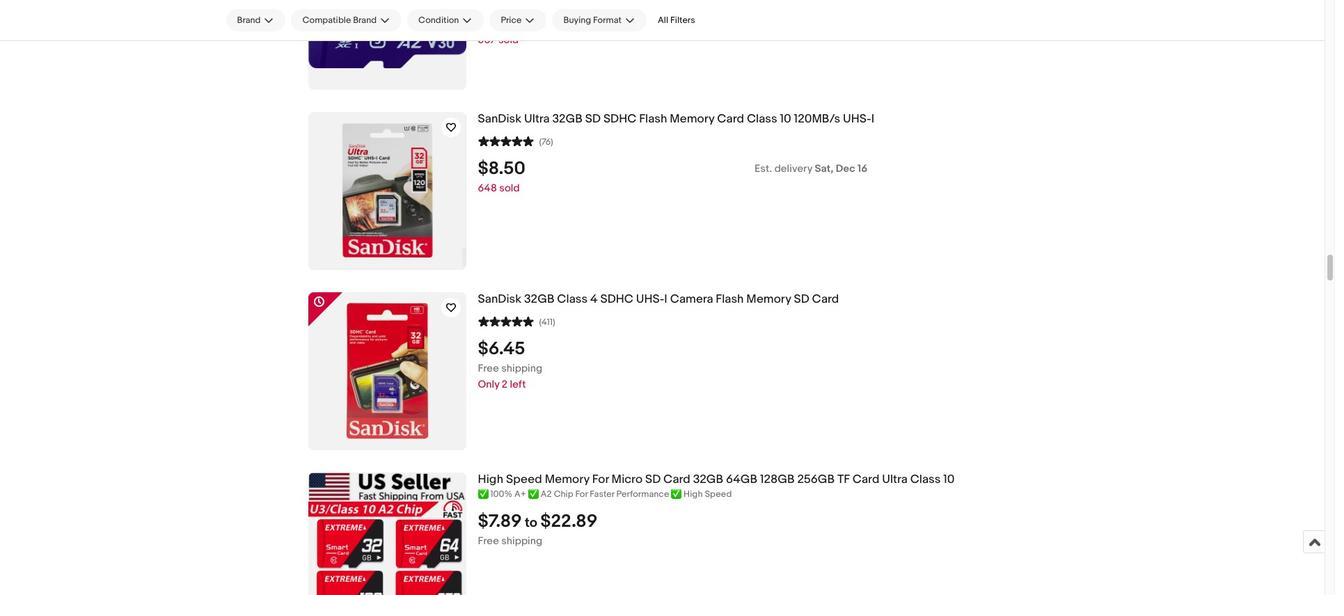 Task type: locate. For each thing, give the bounding box(es) containing it.
all filters
[[658, 15, 695, 26]]

2 horizontal spatial sd
[[794, 292, 810, 306]]

1 vertical spatial flash
[[716, 292, 744, 306]]

0 horizontal spatial brand
[[237, 15, 261, 26]]

samsung - pro plus + adapter 128gb microsdxc memory card, up-to 180mb/s, uhs-... image
[[308, 0, 466, 69]]

✅ left a2
[[529, 489, 539, 500]]

flash
[[639, 112, 667, 126], [716, 292, 744, 306]]

2 brand from the left
[[353, 15, 377, 26]]

sold down the price
[[499, 33, 519, 47]]

sandisk up (76) link
[[478, 112, 522, 126]]

0 vertical spatial sandisk
[[478, 112, 522, 126]]

sdhc for $8.50
[[604, 112, 637, 126]]

1 vertical spatial shipping
[[502, 362, 543, 375]]

1 vertical spatial memory
[[747, 292, 791, 306]]

1 horizontal spatial high
[[684, 489, 703, 500]]

0 vertical spatial i
[[872, 112, 875, 126]]

1 horizontal spatial memory
[[670, 112, 715, 126]]

3 free from the top
[[478, 535, 499, 548]]

0 vertical spatial 5 out of 5 stars image
[[478, 134, 534, 147]]

32gb inside 'link'
[[553, 112, 583, 126]]

2 vertical spatial 32gb
[[693, 473, 724, 487]]

1 horizontal spatial 10
[[944, 473, 955, 487]]

all filters button
[[652, 9, 701, 31]]

3 shipping from the top
[[502, 535, 543, 548]]

speed up a+
[[506, 473, 542, 487]]

$7.89
[[478, 511, 522, 533]]

class inside high speed memory for micro sd card 32gb 64gb 128gb 256gb tf card ultra class 10 ✅ 100% a+ ✅ a2 chip for faster performance ✅ high speed
[[911, 473, 941, 487]]

flash right camera
[[716, 292, 744, 306]]

high right performance
[[684, 489, 703, 500]]

1 vertical spatial 5 out of 5 stars image
[[478, 315, 534, 328]]

100%
[[490, 489, 513, 500]]

brand button
[[226, 9, 286, 31]]

sandisk
[[478, 112, 522, 126], [478, 292, 522, 306]]

uhs-
[[843, 112, 872, 126], [636, 292, 665, 306]]

sandisk up (411) link
[[478, 292, 522, 306]]

for
[[592, 473, 609, 487], [575, 489, 588, 500]]

1 horizontal spatial speed
[[705, 489, 732, 500]]

0 horizontal spatial ✅
[[478, 489, 488, 500]]

brand inside dropdown button
[[353, 15, 377, 26]]

2 vertical spatial memory
[[545, 473, 590, 487]]

memory
[[670, 112, 715, 126], [747, 292, 791, 306], [545, 473, 590, 487]]

648
[[478, 182, 497, 195]]

1 ✅ from the left
[[478, 489, 488, 500]]

1 vertical spatial sandisk
[[478, 292, 522, 306]]

1 vertical spatial free
[[478, 362, 499, 375]]

1 vertical spatial uhs-
[[636, 292, 665, 306]]

sd
[[585, 112, 601, 126], [794, 292, 810, 306], [645, 473, 661, 487]]

flash inside 'link'
[[639, 112, 667, 126]]

shipping down to
[[502, 535, 543, 548]]

0 vertical spatial flash
[[639, 112, 667, 126]]

3 ✅ from the left
[[671, 489, 682, 500]]

1 horizontal spatial brand
[[353, 15, 377, 26]]

card inside 'link'
[[717, 112, 744, 126]]

1 horizontal spatial uhs-
[[843, 112, 872, 126]]

ultra
[[524, 112, 550, 126], [882, 473, 908, 487]]

32gb left 64gb
[[693, 473, 724, 487]]

high speed memory for micro sd card 32gb 64gb 128gb 256gb tf card ultra class 10 ✅ 100% a+ ✅ a2 chip for faster performance ✅ high speed
[[478, 473, 955, 500]]

1 vertical spatial class
[[557, 292, 588, 306]]

free down was:
[[478, 17, 499, 30]]

2 shipping from the top
[[502, 362, 543, 375]]

i right 120mb/s
[[872, 112, 875, 126]]

sandisk ultra 32gb sd sdhc flash memory card class 10 120mb/s uhs-i
[[478, 112, 875, 126]]

507
[[478, 33, 496, 47]]

2 5 out of 5 stars image from the top
[[478, 315, 534, 328]]

0 horizontal spatial i
[[665, 292, 668, 306]]

1 5 out of 5 stars image from the top
[[478, 134, 534, 147]]

2 sandisk from the top
[[478, 292, 522, 306]]

1 vertical spatial 32gb
[[524, 292, 555, 306]]

$8.50
[[478, 158, 526, 180]]

shipping up left
[[502, 362, 543, 375]]

ultra inside high speed memory for micro sd card 32gb 64gb 128gb 256gb tf card ultra class 10 ✅ 100% a+ ✅ a2 chip for faster performance ✅ high speed
[[882, 473, 908, 487]]

1 vertical spatial ultra
[[882, 473, 908, 487]]

256gb
[[798, 473, 835, 487]]

free down $7.89
[[478, 535, 499, 548]]

1 vertical spatial sold
[[499, 182, 520, 195]]

1 brand from the left
[[237, 15, 261, 26]]

micro
[[612, 473, 643, 487]]

flash up est. delivery sat, dec 16 648 sold
[[639, 112, 667, 126]]

sold
[[499, 33, 519, 47], [499, 182, 520, 195]]

buying format button
[[553, 9, 647, 31]]

32gb up "(76)"
[[553, 112, 583, 126]]

2 vertical spatial free
[[478, 535, 499, 548]]

0 vertical spatial memory
[[670, 112, 715, 126]]

1 horizontal spatial ✅
[[529, 489, 539, 500]]

free inside $6.45 free shipping only 2 left
[[478, 362, 499, 375]]

1 vertical spatial i
[[665, 292, 668, 306]]

memory inside high speed memory for micro sd card 32gb 64gb 128gb 256gb tf card ultra class 10 ✅ 100% a+ ✅ a2 chip for faster performance ✅ high speed
[[545, 473, 590, 487]]

sat,
[[815, 162, 834, 175]]

format
[[593, 15, 622, 26]]

0 horizontal spatial sd
[[585, 112, 601, 126]]

1 sandisk from the top
[[478, 112, 522, 126]]

price button
[[490, 9, 547, 31]]

high up 100%
[[478, 473, 504, 487]]

1 shipping from the top
[[502, 17, 543, 30]]

0 vertical spatial sold
[[499, 33, 519, 47]]

i left camera
[[665, 292, 668, 306]]

shipping down $17.99 on the top left of the page
[[502, 17, 543, 30]]

5 out of 5 stars image
[[478, 134, 534, 147], [478, 315, 534, 328]]

i inside 'link'
[[872, 112, 875, 126]]

sandisk inside 'link'
[[478, 112, 522, 126]]

0 vertical spatial speed
[[506, 473, 542, 487]]

brand
[[237, 15, 261, 26], [353, 15, 377, 26]]

a+
[[515, 489, 527, 500]]

1 vertical spatial 10
[[944, 473, 955, 487]]

0 vertical spatial sdhc
[[604, 112, 637, 126]]

0 horizontal spatial ultra
[[524, 112, 550, 126]]

0 vertical spatial sd
[[585, 112, 601, 126]]

1 vertical spatial for
[[575, 489, 588, 500]]

5 out of 5 stars image for $8.50
[[478, 134, 534, 147]]

2 vertical spatial sd
[[645, 473, 661, 487]]

ultra up "(76)"
[[524, 112, 550, 126]]

2 horizontal spatial class
[[911, 473, 941, 487]]

0 vertical spatial 10
[[780, 112, 792, 126]]

uhs- inside 'link'
[[843, 112, 872, 126]]

0 horizontal spatial memory
[[545, 473, 590, 487]]

free
[[478, 17, 499, 30], [478, 362, 499, 375], [478, 535, 499, 548]]

all
[[658, 15, 669, 26]]

10 inside high speed memory for micro sd card 32gb 64gb 128gb 256gb tf card ultra class 10 ✅ 100% a+ ✅ a2 chip for faster performance ✅ high speed
[[944, 473, 955, 487]]

120mb/s
[[794, 112, 841, 126]]

0 vertical spatial shipping
[[502, 17, 543, 30]]

sdhc
[[604, 112, 637, 126], [601, 292, 634, 306]]

10
[[780, 112, 792, 126], [944, 473, 955, 487]]

brand inside dropdown button
[[237, 15, 261, 26]]

shipping inside was: $17.99 free shipping 507 sold
[[502, 17, 543, 30]]

5 out of 5 stars image up $8.50
[[478, 134, 534, 147]]

64gb
[[726, 473, 758, 487]]

camera
[[670, 292, 713, 306]]

card
[[717, 112, 744, 126], [812, 292, 839, 306], [664, 473, 691, 487], [853, 473, 880, 487]]

5 out of 5 stars image up $6.45
[[478, 315, 534, 328]]

ultra right tf
[[882, 473, 908, 487]]

✅
[[478, 489, 488, 500], [529, 489, 539, 500], [671, 489, 682, 500]]

sandisk 32gb class 4 sdhc uhs-i camera flash memory sd card
[[478, 292, 839, 306]]

sdhc inside 'link'
[[604, 112, 637, 126]]

sd inside 'link'
[[585, 112, 601, 126]]

speed
[[506, 473, 542, 487], [705, 489, 732, 500]]

sandisk ultra 32gb sd sdhc flash memory card class 10 120mb/s uhs-i link
[[478, 112, 1170, 127]]

2
[[502, 378, 508, 391]]

shipping inside $7.89 to $22.89 free shipping
[[502, 535, 543, 548]]

$6.45
[[478, 338, 525, 360]]

for up faster
[[592, 473, 609, 487]]

high
[[478, 473, 504, 487], [684, 489, 703, 500]]

uhs- left camera
[[636, 292, 665, 306]]

buying format
[[564, 15, 622, 26]]

0 horizontal spatial uhs-
[[636, 292, 665, 306]]

sold down $8.50
[[499, 182, 520, 195]]

1 horizontal spatial class
[[747, 112, 778, 126]]

0 vertical spatial class
[[747, 112, 778, 126]]

sd inside high speed memory for micro sd card 32gb 64gb 128gb 256gb tf card ultra class 10 ✅ 100% a+ ✅ a2 chip for faster performance ✅ high speed
[[645, 473, 661, 487]]

2 horizontal spatial ✅
[[671, 489, 682, 500]]

0 horizontal spatial high
[[478, 473, 504, 487]]

2 vertical spatial shipping
[[502, 535, 543, 548]]

128gb
[[760, 473, 795, 487]]

uhs- right 120mb/s
[[843, 112, 872, 126]]

price
[[501, 15, 522, 26]]

0 vertical spatial for
[[592, 473, 609, 487]]

32gb up (411)
[[524, 292, 555, 306]]

free up only at the bottom left of the page
[[478, 362, 499, 375]]

0 horizontal spatial flash
[[639, 112, 667, 126]]

1 horizontal spatial sd
[[645, 473, 661, 487]]

for right chip
[[575, 489, 588, 500]]

0 vertical spatial uhs-
[[843, 112, 872, 126]]

0 horizontal spatial 10
[[780, 112, 792, 126]]

1 horizontal spatial ultra
[[882, 473, 908, 487]]

1 horizontal spatial flash
[[716, 292, 744, 306]]

ultra inside 'link'
[[524, 112, 550, 126]]

sold inside was: $17.99 free shipping 507 sold
[[499, 33, 519, 47]]

dec
[[836, 162, 856, 175]]

0 vertical spatial 32gb
[[553, 112, 583, 126]]

1 horizontal spatial i
[[872, 112, 875, 126]]

0 horizontal spatial for
[[575, 489, 588, 500]]

sandisk for $8.50
[[478, 112, 522, 126]]

class
[[747, 112, 778, 126], [557, 292, 588, 306], [911, 473, 941, 487]]

32gb
[[553, 112, 583, 126], [524, 292, 555, 306], [693, 473, 724, 487]]

shipping
[[502, 17, 543, 30], [502, 362, 543, 375], [502, 535, 543, 548]]

filters
[[671, 15, 695, 26]]

1 vertical spatial sdhc
[[601, 292, 634, 306]]

(76)
[[539, 136, 553, 147]]

0 vertical spatial ultra
[[524, 112, 550, 126]]

free inside was: $17.99 free shipping 507 sold
[[478, 17, 499, 30]]

1 vertical spatial sd
[[794, 292, 810, 306]]

i
[[872, 112, 875, 126], [665, 292, 668, 306]]

2 vertical spatial class
[[911, 473, 941, 487]]

sdhc for $6.45
[[601, 292, 634, 306]]

✅ left 100%
[[478, 489, 488, 500]]

✅ right performance
[[671, 489, 682, 500]]

2 free from the top
[[478, 362, 499, 375]]

0 vertical spatial free
[[478, 17, 499, 30]]

speed down 64gb
[[705, 489, 732, 500]]

(411) link
[[478, 315, 555, 328]]

1 free from the top
[[478, 17, 499, 30]]



Task type: describe. For each thing, give the bounding box(es) containing it.
condition button
[[407, 9, 484, 31]]

32gb inside high speed memory for micro sd card 32gb 64gb 128gb 256gb tf card ultra class 10 ✅ 100% a+ ✅ a2 chip for faster performance ✅ high speed
[[693, 473, 724, 487]]

$6.45 free shipping only 2 left
[[478, 338, 543, 391]]

2 horizontal spatial memory
[[747, 292, 791, 306]]

compatible brand
[[303, 15, 377, 26]]

delivery
[[775, 162, 813, 175]]

1 vertical spatial high
[[684, 489, 703, 500]]

5 out of 5 stars image for $6.45
[[478, 315, 534, 328]]

sold inside est. delivery sat, dec 16 648 sold
[[499, 182, 520, 195]]

buying
[[564, 15, 591, 26]]

sandisk 32gb class 4 sdhc uhs-i camera flash memory sd card link
[[478, 292, 1170, 307]]

1 vertical spatial speed
[[705, 489, 732, 500]]

to
[[525, 515, 538, 531]]

tf
[[838, 473, 850, 487]]

compatible
[[303, 15, 351, 26]]

compatible brand button
[[291, 9, 402, 31]]

memory inside 'link'
[[670, 112, 715, 126]]

0 horizontal spatial class
[[557, 292, 588, 306]]

shipping inside $6.45 free shipping only 2 left
[[502, 362, 543, 375]]

0 horizontal spatial speed
[[506, 473, 542, 487]]

high speed memory for micro sd card 32gb 64gb 128gb 256gb tf card ultra class 10 link
[[478, 473, 1170, 487]]

4
[[590, 292, 598, 306]]

est. delivery sat, dec 16 648 sold
[[478, 162, 868, 195]]

was: $17.99 free shipping 507 sold
[[478, 1, 543, 47]]

16
[[858, 162, 868, 175]]

(76) link
[[478, 134, 553, 147]]

chip
[[554, 489, 573, 500]]

high speed memory for micro sd card 32gb 64gb 128gb 256gb tf card ultra class 10 image
[[308, 473, 466, 595]]

class inside 'link'
[[747, 112, 778, 126]]

a2
[[541, 489, 552, 500]]

$17.99
[[504, 1, 532, 14]]

left
[[510, 378, 526, 391]]

was:
[[478, 1, 501, 14]]

only
[[478, 378, 500, 391]]

1 horizontal spatial for
[[592, 473, 609, 487]]

0 vertical spatial high
[[478, 473, 504, 487]]

condition
[[419, 15, 459, 26]]

sandisk for $6.45
[[478, 292, 522, 306]]

faster
[[590, 489, 615, 500]]

$7.89 to $22.89 free shipping
[[478, 511, 598, 548]]

performance
[[617, 489, 669, 500]]

est.
[[755, 162, 772, 175]]

10 inside 'link'
[[780, 112, 792, 126]]

sandisk 32gb class 4 sdhc uhs-i camera flash memory sd card image
[[308, 292, 466, 451]]

✅ 100% A+ ✅ A2 Chip For Faster Performance ✅ High Speed text field
[[478, 489, 1170, 501]]

$22.89
[[540, 511, 598, 533]]

free inside $7.89 to $22.89 free shipping
[[478, 535, 499, 548]]

(411)
[[539, 317, 555, 328]]

sandisk ultra 32gb sd sdhc flash memory card class 10 120mb/s uhs-i image
[[308, 112, 466, 270]]

2 ✅ from the left
[[529, 489, 539, 500]]



Task type: vqa. For each thing, say whether or not it's contained in the screenshot.
Memory to the bottom
yes



